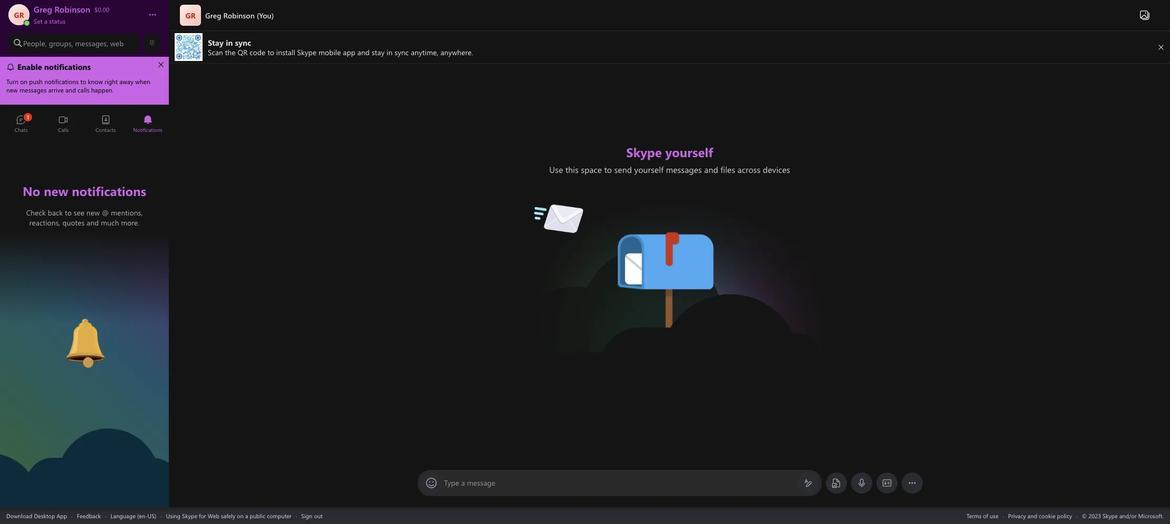 Task type: vqa. For each thing, say whether or not it's contained in the screenshot.
the Sign out
yes



Task type: locate. For each thing, give the bounding box(es) containing it.
people, groups, messages, web
[[23, 38, 124, 48]]

feedback link
[[77, 512, 101, 520]]

set a status button
[[34, 15, 138, 25]]

using skype for web safely on a public computer
[[166, 512, 292, 520]]

a for status
[[44, 17, 47, 25]]

language
[[111, 512, 136, 520]]

1 horizontal spatial a
[[245, 512, 248, 520]]

using skype for web safely on a public computer link
[[166, 512, 292, 520]]

2 vertical spatial a
[[245, 512, 248, 520]]

language (en-us)
[[111, 512, 156, 520]]

language (en-us) link
[[111, 512, 156, 520]]

tab list
[[0, 111, 169, 139]]

download desktop app
[[6, 512, 67, 520]]

2 horizontal spatial a
[[461, 478, 465, 488]]

terms of use
[[967, 512, 999, 520]]

privacy
[[1009, 512, 1026, 520]]

using
[[166, 512, 181, 520]]

computer
[[267, 512, 292, 520]]

sign out
[[301, 512, 323, 520]]

status
[[49, 17, 66, 25]]

type
[[444, 478, 459, 488]]

out
[[314, 512, 323, 520]]

for
[[199, 512, 206, 520]]

a right set
[[44, 17, 47, 25]]

a right "on"
[[245, 512, 248, 520]]

bell
[[53, 315, 66, 326]]

a
[[44, 17, 47, 25], [461, 478, 465, 488], [245, 512, 248, 520]]

us)
[[148, 512, 156, 520]]

0 vertical spatial a
[[44, 17, 47, 25]]

download desktop app link
[[6, 512, 67, 520]]

a right type
[[461, 478, 465, 488]]

cookie
[[1039, 512, 1056, 520]]

1 vertical spatial a
[[461, 478, 465, 488]]

terms
[[967, 512, 982, 520]]

policy
[[1058, 512, 1073, 520]]

privacy and cookie policy link
[[1009, 512, 1073, 520]]

people,
[[23, 38, 47, 48]]

type a message
[[444, 478, 496, 488]]

a inside button
[[44, 17, 47, 25]]

0 horizontal spatial a
[[44, 17, 47, 25]]

app
[[57, 512, 67, 520]]



Task type: describe. For each thing, give the bounding box(es) containing it.
safely
[[221, 512, 235, 520]]

of
[[984, 512, 989, 520]]

sign out link
[[301, 512, 323, 520]]

public
[[250, 512, 265, 520]]

set a status
[[34, 17, 66, 25]]

use
[[990, 512, 999, 520]]

desktop
[[34, 512, 55, 520]]

feedback
[[77, 512, 101, 520]]

sign
[[301, 512, 313, 520]]

message
[[467, 478, 496, 488]]

people, groups, messages, web button
[[8, 34, 139, 53]]

terms of use link
[[967, 512, 999, 520]]

web
[[208, 512, 219, 520]]

Type a message text field
[[445, 478, 796, 489]]

and
[[1028, 512, 1038, 520]]

web
[[110, 38, 124, 48]]

(en-
[[137, 512, 148, 520]]

groups,
[[49, 38, 73, 48]]

download
[[6, 512, 32, 520]]

set
[[34, 17, 42, 25]]

privacy and cookie policy
[[1009, 512, 1073, 520]]

skype
[[182, 512, 197, 520]]

on
[[237, 512, 244, 520]]

a for message
[[461, 478, 465, 488]]

messages,
[[75, 38, 108, 48]]



